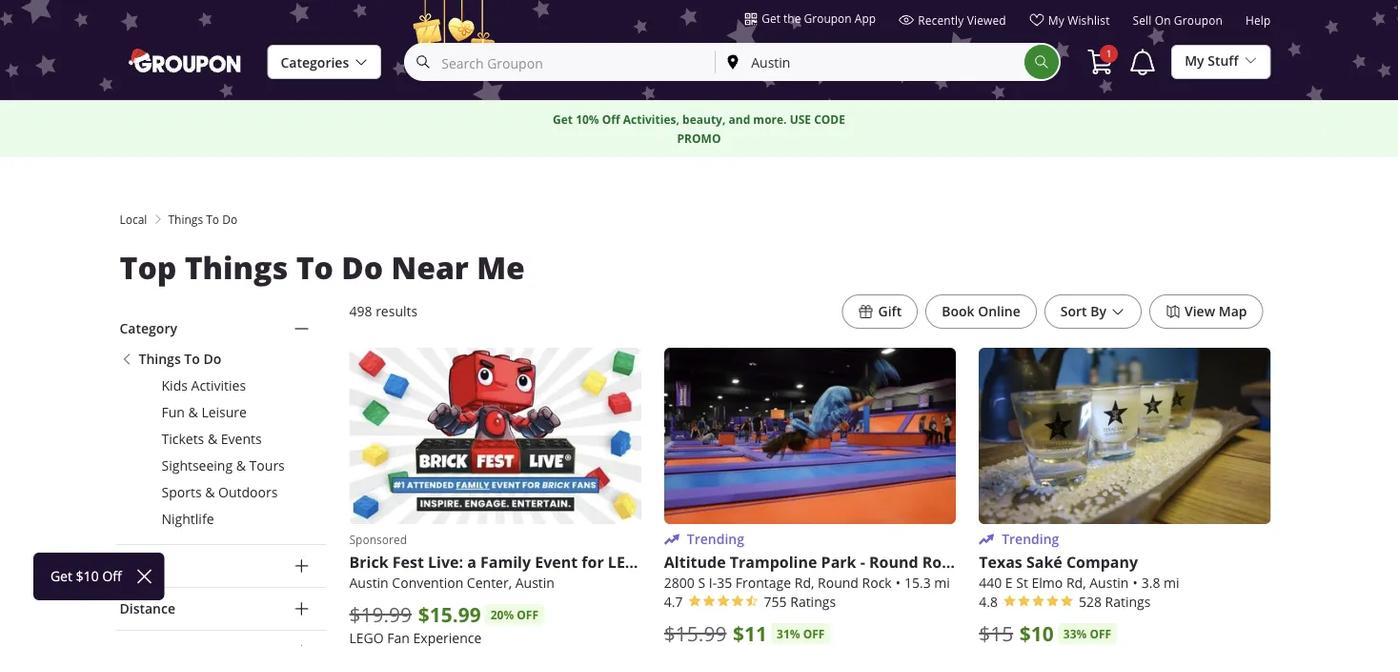 Task type: describe. For each thing, give the bounding box(es) containing it.
book
[[942, 303, 975, 320]]

elmo
[[1032, 575, 1063, 592]]

near
[[391, 247, 469, 288]]

& left 'tours'
[[236, 457, 246, 475]]

activities,
[[623, 112, 680, 128]]

for
[[582, 552, 604, 573]]

trending for texas
[[1002, 531, 1060, 548]]

4.8
[[979, 594, 998, 611]]

things inside breadcrumbs 'element'
[[168, 212, 203, 227]]

distance
[[120, 600, 175, 618]]

4.7
[[664, 594, 683, 611]]

events
[[221, 431, 262, 448]]

outdoors
[[218, 484, 278, 502]]

recently
[[918, 12, 964, 28]]

kids activities fun & leisure tickets & events sightseeing & tours sports & outdoors nightlife
[[162, 377, 285, 528]]

altitude trampoline park - round rock 2800 s i-35 frontage rd, round rock • 15.3 mi
[[664, 552, 960, 592]]

search image
[[1035, 54, 1050, 70]]

on
[[1155, 13, 1172, 28]]

more.
[[754, 112, 787, 128]]

book online
[[942, 303, 1021, 320]]

my stuff
[[1185, 52, 1239, 70]]

things to do link
[[120, 350, 327, 369]]

family
[[481, 552, 531, 573]]

top
[[120, 247, 177, 288]]

ratings for park
[[791, 594, 836, 611]]

0 vertical spatial round
[[870, 552, 919, 573]]

755
[[764, 594, 787, 611]]

$15.99
[[418, 601, 481, 629]]

company
[[1067, 552, 1139, 573]]

tickets & events link
[[120, 430, 327, 449]]

20%
[[491, 607, 514, 623]]

kids activities link
[[120, 377, 327, 396]]

get for get the groupon app
[[762, 10, 781, 26]]

by
[[1091, 303, 1107, 320]]

results
[[376, 303, 418, 320]]

things to do inside breadcrumbs 'element'
[[168, 212, 238, 227]]

10%
[[576, 112, 599, 128]]

do inside breadcrumbs 'element'
[[222, 212, 238, 227]]

s
[[698, 575, 706, 592]]

tickets
[[162, 431, 204, 448]]

a
[[467, 552, 477, 573]]

groupon image
[[127, 47, 245, 74]]

0 horizontal spatial round
[[818, 575, 859, 592]]

nightlife
[[162, 511, 214, 528]]

local
[[120, 212, 147, 227]]

category button
[[116, 308, 327, 350]]

498
[[349, 303, 372, 320]]

categories button
[[267, 45, 382, 80]]

$19.99 $15.99 20% off
[[349, 601, 539, 629]]

my for my wishlist
[[1049, 12, 1065, 28]]

recently viewed
[[918, 12, 1007, 28]]

15.3
[[905, 575, 931, 592]]

1 unread items element
[[1101, 45, 1119, 63]]

promo
[[678, 131, 721, 147]]

3.8
[[1142, 575, 1161, 592]]

category
[[120, 320, 177, 338]]

off
[[602, 112, 620, 128]]

view map button
[[1150, 295, 1264, 329]]

0 horizontal spatial rock
[[863, 575, 892, 592]]

Austin search field
[[716, 45, 1025, 79]]

rd, inside altitude trampoline park - round rock 2800 s i-35 frontage rd, round rock • 15.3 mi
[[795, 575, 815, 592]]

groupon for the
[[804, 10, 852, 26]]

31% off
[[777, 626, 825, 642]]

sightseeing & tours link
[[120, 457, 327, 476]]

to inside breadcrumbs 'element'
[[206, 212, 219, 227]]

sort by button
[[1045, 295, 1142, 329]]

sponsored brick fest live: a family event for lego fans austin convention center, austin
[[349, 532, 688, 592]]

i-
[[709, 575, 717, 592]]

search element
[[1025, 45, 1060, 79]]

help link
[[1246, 13, 1272, 35]]

my wishlist
[[1049, 12, 1110, 28]]

saké
[[1027, 552, 1063, 573]]

off for altitude
[[804, 626, 825, 642]]

center,
[[467, 575, 512, 592]]

my for my stuff
[[1185, 52, 1205, 70]]

frontage
[[736, 575, 792, 592]]

498 results
[[349, 303, 418, 320]]

stuff
[[1208, 52, 1239, 70]]

gift
[[879, 303, 902, 320]]

get the groupon app
[[762, 10, 876, 26]]

528 ratings
[[1079, 594, 1151, 611]]

search groupon search field up the "and"
[[405, 43, 1061, 81]]

to inside category list
[[184, 350, 200, 368]]

35
[[717, 575, 733, 592]]



Task type: locate. For each thing, give the bounding box(es) containing it.
1 horizontal spatial •
[[1133, 575, 1138, 592]]

2 rd, from the left
[[1067, 575, 1087, 592]]

• left 3.8
[[1133, 575, 1138, 592]]

search groupon search field up "10%"
[[406, 45, 715, 79]]

sports
[[162, 484, 202, 502]]

755 ratings
[[764, 594, 836, 611]]

me
[[477, 247, 525, 288]]

texas
[[979, 552, 1023, 573]]

view
[[1185, 303, 1216, 320]]

sell on groupon link
[[1133, 13, 1223, 35]]

3 austin from the left
[[1090, 575, 1129, 592]]

help
[[1246, 13, 1272, 28]]

• inside texas saké company 440 e st elmo rd, austin • 3.8 mi
[[1133, 575, 1138, 592]]

rock up 15.3
[[923, 552, 960, 573]]

my inside 'link'
[[1049, 12, 1065, 28]]

groupon
[[804, 10, 852, 26], [1175, 13, 1223, 28]]

recently viewed link
[[899, 12, 1007, 35]]

• left 15.3
[[896, 575, 901, 592]]

0 horizontal spatial ratings
[[791, 594, 836, 611]]

things to do
[[168, 212, 238, 227], [139, 350, 221, 368]]

get the groupon app button
[[745, 10, 876, 27]]

2 austin from the left
[[516, 575, 555, 592]]

2 trending from the left
[[1002, 531, 1060, 548]]

1 horizontal spatial mi
[[1164, 575, 1180, 592]]

nightlife link
[[120, 510, 327, 529]]

groupon for on
[[1175, 13, 1223, 28]]

1 horizontal spatial do
[[222, 212, 238, 227]]

• inside altitude trampoline park - round rock 2800 s i-35 frontage rd, round rock • 15.3 mi
[[896, 575, 901, 592]]

notifications inbox image
[[1128, 47, 1159, 77]]

round
[[870, 552, 919, 573], [818, 575, 859, 592]]

and
[[729, 112, 751, 128]]

1 vertical spatial do
[[342, 247, 383, 288]]

0 horizontal spatial trending
[[687, 531, 745, 548]]

trending for altitude
[[687, 531, 745, 548]]

off right 33%
[[1090, 626, 1112, 642]]

things up kids
[[139, 350, 181, 368]]

off for texas
[[1090, 626, 1112, 642]]

park
[[822, 552, 857, 573]]

1 • from the left
[[896, 575, 901, 592]]

mi inside altitude trampoline park - round rock 2800 s i-35 frontage rd, round rock • 15.3 mi
[[935, 575, 951, 592]]

groupon right the at right top
[[804, 10, 852, 26]]

st
[[1017, 575, 1029, 592]]

2800
[[664, 575, 695, 592]]

rd, up 755 ratings
[[795, 575, 815, 592]]

viewed
[[968, 12, 1007, 28]]

0 horizontal spatial get
[[553, 112, 573, 128]]

31%
[[777, 626, 801, 642]]

rock
[[923, 552, 960, 573], [863, 575, 892, 592]]

breadcrumbs element
[[116, 211, 1283, 228]]

2 horizontal spatial to
[[296, 247, 334, 288]]

my left wishlist
[[1049, 12, 1065, 28]]

0 vertical spatial get
[[762, 10, 781, 26]]

1 horizontal spatial ratings
[[1106, 594, 1151, 611]]

ratings down altitude trampoline park - round rock 2800 s i-35 frontage rd, round rock • 15.3 mi
[[791, 594, 836, 611]]

2 mi from the left
[[1164, 575, 1180, 592]]

0 horizontal spatial do
[[204, 350, 221, 368]]

groupon inside get the groupon app button
[[804, 10, 852, 26]]

groupon right on on the right of the page
[[1175, 13, 1223, 28]]

my
[[1049, 12, 1065, 28], [1185, 52, 1205, 70]]

0 vertical spatial things to do
[[168, 212, 238, 227]]

distance button
[[116, 588, 327, 630]]

1 ratings from the left
[[791, 594, 836, 611]]

•
[[896, 575, 901, 592], [1133, 575, 1138, 592]]

sponsored
[[349, 532, 407, 548]]

0 horizontal spatial my
[[1049, 12, 1065, 28]]

2 vertical spatial to
[[184, 350, 200, 368]]

2 vertical spatial things
[[139, 350, 181, 368]]

convention
[[392, 575, 464, 592]]

wishlist
[[1068, 12, 1110, 28]]

things
[[168, 212, 203, 227], [185, 247, 288, 288], [139, 350, 181, 368]]

1
[[1107, 47, 1112, 60]]

0 horizontal spatial rd,
[[795, 575, 815, 592]]

to
[[206, 212, 219, 227], [296, 247, 334, 288], [184, 350, 200, 368]]

things up category dropdown button
[[185, 247, 288, 288]]

1 horizontal spatial austin
[[516, 575, 555, 592]]

things inside category list
[[139, 350, 181, 368]]

round right -
[[870, 552, 919, 573]]

austin inside texas saké company 440 e st elmo rd, austin • 3.8 mi
[[1090, 575, 1129, 592]]

1 vertical spatial round
[[818, 575, 859, 592]]

1 horizontal spatial rock
[[923, 552, 960, 573]]

top things to do near me
[[120, 247, 525, 288]]

do inside category list
[[204, 350, 221, 368]]

the
[[784, 10, 801, 26]]

33%
[[1064, 626, 1087, 642]]

& right the fun
[[188, 404, 198, 421]]

33% off
[[1064, 626, 1112, 642]]

1 rd, from the left
[[795, 575, 815, 592]]

2 ratings from the left
[[1106, 594, 1151, 611]]

off inside $19.99 $15.99 20% off
[[517, 607, 539, 623]]

rd,
[[795, 575, 815, 592], [1067, 575, 1087, 592]]

use
[[790, 112, 812, 128]]

off right 20%
[[517, 607, 539, 623]]

rd, up 528
[[1067, 575, 1087, 592]]

things to do up kids
[[139, 350, 221, 368]]

1 horizontal spatial groupon
[[1175, 13, 1223, 28]]

off right "31%" at the right
[[804, 626, 825, 642]]

beauty,
[[683, 112, 726, 128]]

mi inside texas saké company 440 e st elmo rd, austin • 3.8 mi
[[1164, 575, 1180, 592]]

0 horizontal spatial austin
[[349, 575, 389, 592]]

1 horizontal spatial get
[[762, 10, 781, 26]]

round down park
[[818, 575, 859, 592]]

2 vertical spatial do
[[204, 350, 221, 368]]

code
[[814, 112, 846, 128]]

1 horizontal spatial off
[[804, 626, 825, 642]]

fest
[[393, 552, 424, 573]]

0 vertical spatial do
[[222, 212, 238, 227]]

rock down -
[[863, 575, 892, 592]]

1 vertical spatial my
[[1185, 52, 1205, 70]]

& right sports on the left of page
[[205, 484, 215, 502]]

leisure
[[202, 404, 247, 421]]

&
[[188, 404, 198, 421], [208, 431, 218, 448], [236, 457, 246, 475], [205, 484, 215, 502]]

off
[[517, 607, 539, 623], [804, 626, 825, 642], [1090, 626, 1112, 642]]

my left stuff
[[1185, 52, 1205, 70]]

lego
[[608, 552, 649, 573]]

get for get 10% off activities, beauty, and more. use code promo
[[553, 112, 573, 128]]

austin up 528 ratings
[[1090, 575, 1129, 592]]

tours
[[249, 457, 285, 475]]

& down fun & leisure link
[[208, 431, 218, 448]]

austin down event
[[516, 575, 555, 592]]

kids
[[162, 377, 188, 395]]

0 vertical spatial things
[[168, 212, 203, 227]]

gift button
[[842, 295, 918, 329]]

1 vertical spatial rock
[[863, 575, 892, 592]]

sort by
[[1061, 303, 1107, 320]]

fans
[[653, 552, 688, 573]]

book online button
[[926, 295, 1037, 329]]

1 vertical spatial to
[[296, 247, 334, 288]]

2 horizontal spatial off
[[1090, 626, 1112, 642]]

online
[[978, 303, 1021, 320]]

categories
[[281, 54, 349, 72]]

1 vertical spatial get
[[553, 112, 573, 128]]

activities
[[191, 377, 246, 395]]

0 vertical spatial my
[[1049, 12, 1065, 28]]

get 10% off activities, beauty, and more. use code promo
[[553, 112, 846, 147]]

0 horizontal spatial to
[[184, 350, 200, 368]]

trending up altitude
[[687, 531, 745, 548]]

things to do right local link
[[168, 212, 238, 227]]

do
[[222, 212, 238, 227], [342, 247, 383, 288], [204, 350, 221, 368]]

0 horizontal spatial mi
[[935, 575, 951, 592]]

austin
[[349, 575, 389, 592], [516, 575, 555, 592], [1090, 575, 1129, 592]]

ratings down 3.8
[[1106, 594, 1151, 611]]

1 horizontal spatial rd,
[[1067, 575, 1087, 592]]

0 horizontal spatial groupon
[[804, 10, 852, 26]]

mi right 15.3
[[935, 575, 951, 592]]

trending up the saké
[[1002, 531, 1060, 548]]

2 horizontal spatial austin
[[1090, 575, 1129, 592]]

get inside the get 10% off activities, beauty, and more. use code promo
[[553, 112, 573, 128]]

1 vertical spatial things
[[185, 247, 288, 288]]

get inside button
[[762, 10, 781, 26]]

0 horizontal spatial •
[[896, 575, 901, 592]]

fun & leisure link
[[120, 403, 327, 422]]

live:
[[428, 552, 463, 573]]

1 vertical spatial things to do
[[139, 350, 221, 368]]

1 trending from the left
[[687, 531, 745, 548]]

my inside button
[[1185, 52, 1205, 70]]

1 mi from the left
[[935, 575, 951, 592]]

ratings for company
[[1106, 594, 1151, 611]]

0 horizontal spatial off
[[517, 607, 539, 623]]

view map
[[1185, 303, 1248, 320]]

0 vertical spatial rock
[[923, 552, 960, 573]]

2 horizontal spatial do
[[342, 247, 383, 288]]

sightseeing
[[162, 457, 233, 475]]

440
[[979, 575, 1002, 592]]

altitude
[[664, 552, 726, 573]]

things right local link
[[168, 212, 203, 227]]

1 austin from the left
[[349, 575, 389, 592]]

mi right 3.8
[[1164, 575, 1180, 592]]

category list
[[120, 350, 327, 529]]

ratings
[[791, 594, 836, 611], [1106, 594, 1151, 611]]

map
[[1219, 303, 1248, 320]]

get left the at right top
[[762, 10, 781, 26]]

things to do inside category list
[[139, 350, 221, 368]]

austin down brick
[[349, 575, 389, 592]]

Search Groupon search field
[[405, 43, 1061, 81], [406, 45, 715, 79]]

event
[[535, 552, 578, 573]]

1 horizontal spatial to
[[206, 212, 219, 227]]

trending
[[687, 531, 745, 548], [1002, 531, 1060, 548]]

fun
[[162, 404, 185, 421]]

1 horizontal spatial trending
[[1002, 531, 1060, 548]]

brick
[[349, 552, 389, 573]]

0 vertical spatial to
[[206, 212, 219, 227]]

2 • from the left
[[1133, 575, 1138, 592]]

rd, inside texas saké company 440 e st elmo rd, austin • 3.8 mi
[[1067, 575, 1087, 592]]

1 horizontal spatial my
[[1185, 52, 1205, 70]]

1 horizontal spatial round
[[870, 552, 919, 573]]

get left "10%"
[[553, 112, 573, 128]]

groupon inside sell on groupon link
[[1175, 13, 1223, 28]]

my wishlist link
[[1030, 12, 1110, 35]]

app
[[855, 10, 876, 26]]



Task type: vqa. For each thing, say whether or not it's contained in the screenshot.
the Image 2: Big Island Volcano Deluxe Helicopter Tour
no



